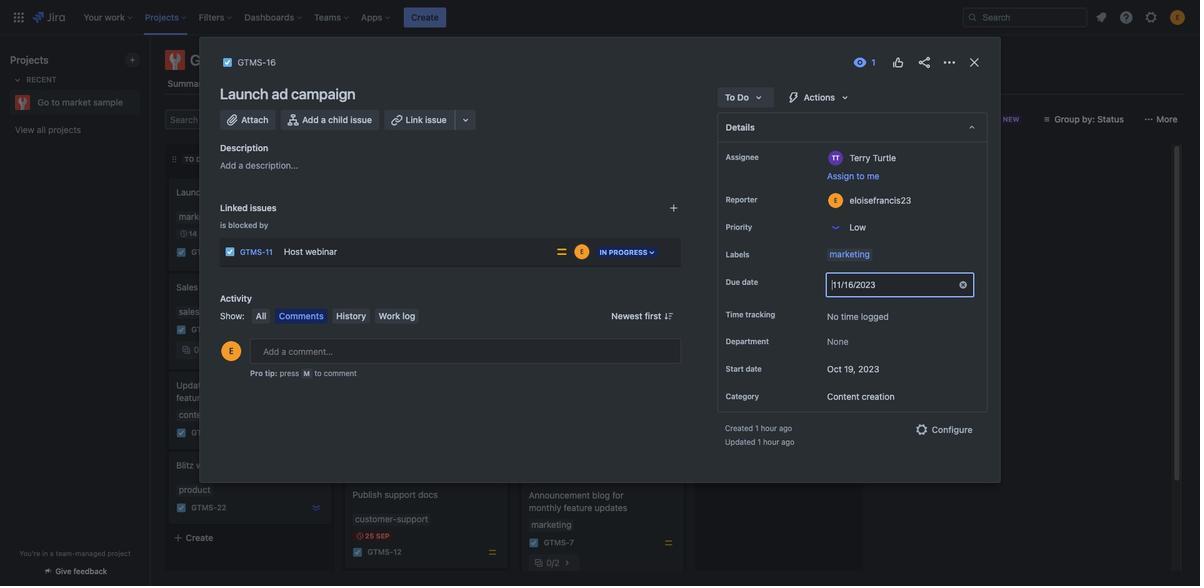 Task type: locate. For each thing, give the bounding box(es) containing it.
hour right the created
[[761, 424, 777, 434]]

gtms-16 link up list
[[238, 55, 276, 70]]

1 horizontal spatial issue
[[425, 114, 447, 125]]

gtms-16 link inside launch ad campaign dialog
[[238, 55, 276, 70]]

25
[[365, 532, 374, 540]]

terry turtle
[[850, 152, 897, 163]]

delete
[[364, 267, 390, 278]]

marketing link
[[828, 249, 873, 261]]

to up details at the right top of page
[[725, 92, 735, 103]]

time tracking pin to top. only you can see pinned fields. image
[[778, 310, 788, 320]]

vote options: no one has voted for this issue yet. image
[[891, 55, 906, 70]]

1 vertical spatial medium image
[[470, 360, 480, 370]]

priority: medium image
[[556, 246, 569, 258]]

share image
[[917, 55, 932, 70]]

0 vertical spatial 0 / 2
[[547, 360, 560, 370]]

gtms- for gtms-22 link
[[191, 504, 217, 513]]

25 september 2023 image
[[355, 532, 365, 542], [355, 532, 365, 542]]

menu bar containing all
[[250, 309, 422, 324]]

Add a comment… field
[[250, 339, 682, 364]]

0 vertical spatial ad
[[272, 85, 288, 103]]

medium image for gtms-12
[[488, 548, 498, 558]]

1 horizontal spatial 16
[[267, 57, 276, 68]]

01
[[718, 247, 726, 255]]

gtms- up with
[[191, 429, 217, 438]]

0 horizontal spatial do
[[196, 155, 207, 163]]

go up summary in the left top of the page
[[190, 51, 209, 69]]

1 right the created
[[756, 424, 759, 434]]

launch ad campaign up linked
[[176, 187, 260, 198]]

feature down update at bottom
[[176, 393, 205, 403]]

2 issue from the left
[[425, 114, 447, 125]]

profile image of eloisefrancis23 image
[[221, 341, 241, 361]]

2 horizontal spatial create
[[705, 187, 732, 198]]

0 vertical spatial eloisefrancis23 image
[[294, 109, 314, 129]]

0 horizontal spatial gtms-16
[[191, 248, 226, 257]]

update
[[207, 393, 236, 403]]

1 for created
[[756, 424, 759, 434]]

to do up details at the right top of page
[[725, 92, 749, 103]]

1 vertical spatial eloisefrancis23 image
[[484, 453, 499, 468]]

campaign up linked
[[221, 187, 260, 198]]

1 vertical spatial create
[[705, 187, 732, 198]]

to inside dropdown button
[[725, 92, 735, 103]]

14 up start date
[[746, 338, 755, 347]]

for up updates
[[613, 490, 624, 501]]

support
[[385, 490, 416, 500]]

task image for gtms-22
[[176, 503, 186, 513]]

0 vertical spatial 16
[[267, 57, 276, 68]]

task image up board
[[223, 58, 233, 68]]

project
[[108, 550, 131, 558]]

1 vertical spatial a
[[239, 160, 243, 171]]

gtms-
[[238, 57, 267, 68], [191, 248, 217, 257], [544, 250, 570, 260], [368, 263, 393, 272], [191, 325, 217, 335], [720, 338, 746, 347], [368, 361, 393, 370], [191, 429, 217, 438], [191, 504, 217, 513], [544, 539, 570, 548], [368, 548, 393, 558]]

hour
[[761, 424, 777, 434], [764, 438, 780, 447]]

1 horizontal spatial go
[[190, 51, 209, 69]]

1 lowest image from the top
[[311, 325, 321, 335]]

0 vertical spatial to do
[[725, 92, 749, 103]]

gtms-16 link down "nov" on the left
[[191, 247, 226, 258]]

16
[[267, 57, 276, 68], [217, 248, 226, 257]]

16 inside launch ad campaign dialog
[[267, 57, 276, 68]]

issue right link at the left
[[425, 114, 447, 125]]

sep right 27
[[552, 235, 566, 243]]

0 horizontal spatial gtms-16 link
[[191, 247, 226, 258]]

1 horizontal spatial 14
[[746, 338, 755, 347]]

0 / 2
[[547, 360, 560, 370], [547, 558, 560, 569]]

0 vertical spatial for
[[402, 295, 413, 305]]

you're
[[19, 550, 40, 558]]

terry turtle image
[[308, 245, 323, 260]]

19,
[[845, 364, 856, 375]]

2 vertical spatial for
[[613, 490, 624, 501]]

launch ad campaign down "copy link to issue" 'image'
[[220, 85, 356, 103]]

0 horizontal spatial campaign
[[221, 187, 260, 198]]

in
[[600, 248, 607, 256]]

actions image
[[942, 55, 958, 70]]

0 vertical spatial market
[[229, 51, 275, 69]]

0 horizontal spatial add
[[220, 160, 236, 171]]

medium image
[[664, 538, 674, 548], [488, 548, 498, 558]]

a left child
[[321, 114, 326, 125]]

gtms- down with
[[191, 504, 217, 513]]

go down recent
[[38, 97, 49, 108]]

0 vertical spatial create
[[411, 12, 439, 22]]

ad down "copy link to issue" 'image'
[[272, 85, 288, 103]]

a down description
[[239, 160, 243, 171]]

27 september 2023 image
[[532, 234, 542, 244], [532, 234, 542, 244]]

gtms- down 25 sep
[[368, 548, 393, 558]]

gtms- down monthly
[[544, 539, 570, 548]]

0 horizontal spatial medium image
[[488, 548, 498, 558]]

1 horizontal spatial to
[[725, 92, 735, 103]]

view
[[15, 124, 34, 135]]

go to market sample up view all projects link
[[38, 97, 123, 108]]

hour right the updated at the right
[[764, 438, 780, 447]]

oct right 01
[[728, 247, 743, 255]]

website
[[415, 295, 447, 305]]

launch ad campaign
[[220, 85, 356, 103], [176, 187, 260, 198]]

0 vertical spatial go
[[190, 51, 209, 69]]

update documentation for feature update
[[176, 380, 283, 403]]

link an issue image
[[669, 203, 679, 213]]

2 vertical spatial a
[[50, 550, 54, 558]]

launch ad campaign dialog
[[200, 38, 1001, 483]]

feature down announcement
[[564, 503, 593, 513]]

sample
[[279, 51, 327, 69], [93, 97, 123, 108]]

sep right the 25
[[376, 532, 390, 540]]

first
[[645, 311, 662, 321]]

gtms-17
[[191, 325, 225, 335]]

task image left gtms-12 link
[[353, 548, 363, 558]]

1 vertical spatial feature
[[176, 393, 205, 403]]

newest
[[612, 311, 643, 321]]

updated
[[725, 438, 756, 447]]

1 vertical spatial ad
[[208, 187, 218, 198]]

gtms- for gtms-17 link
[[191, 325, 217, 335]]

launch up 14 nov
[[176, 187, 206, 198]]

16 down is
[[217, 248, 226, 257]]

highest image down marketing "link" on the right
[[841, 263, 851, 273]]

0 horizontal spatial to
[[184, 155, 194, 163]]

0 vertical spatial sample
[[279, 51, 327, 69]]

date right start
[[746, 365, 762, 374]]

go inside go to market sample link
[[38, 97, 49, 108]]

1 0 / 2 from the top
[[547, 360, 560, 370]]

1 vertical spatial 1
[[756, 424, 759, 434]]

0 horizontal spatial medium image
[[470, 360, 480, 370]]

attach
[[241, 114, 269, 125]]

app
[[382, 307, 397, 318]]

task image left 'delete'
[[353, 263, 363, 273]]

monthly
[[529, 503, 562, 513]]

1 vertical spatial to do
[[184, 155, 207, 163]]

a inside button
[[321, 114, 326, 125]]

to down recent
[[51, 97, 60, 108]]

newest first image
[[664, 311, 674, 321]]

1 highest image from the top
[[841, 263, 851, 273]]

market
[[229, 51, 275, 69], [62, 97, 91, 108]]

add
[[302, 114, 319, 125], [220, 160, 236, 171]]

eloisefrancis23 image
[[575, 245, 590, 260], [484, 358, 499, 373]]

to inside button
[[857, 171, 865, 181]]

0 vertical spatial /
[[199, 345, 202, 355]]

campaign inside dialog
[[291, 85, 356, 103]]

due date
[[726, 278, 759, 287]]

sample up list link
[[279, 51, 327, 69]]

eloisefrancis23 image
[[294, 109, 314, 129], [484, 453, 499, 468]]

launch ad campaign inside dialog
[[220, 85, 356, 103]]

task image left gtms-17 link
[[176, 325, 186, 335]]

gtms- left "copy link to issue" 'image'
[[238, 57, 267, 68]]

01 october 2023 image
[[708, 246, 718, 256], [708, 246, 718, 256]]

tab list containing board
[[158, 73, 1193, 95]]

for inside announcement blog for monthly feature updates
[[613, 490, 624, 501]]

gtms-16 for bottommost gtms-16 link
[[191, 248, 226, 257]]

highest image right done image
[[841, 338, 851, 348]]

date right due
[[742, 278, 759, 287]]

1 vertical spatial 0
[[547, 360, 552, 370]]

17
[[217, 325, 225, 335]]

1 vertical spatial oct
[[828, 364, 842, 375]]

1 right the updated at the right
[[758, 438, 762, 447]]

for inside the illustrations for website and mobile app
[[402, 295, 413, 305]]

tab list
[[158, 73, 1193, 95]]

0 horizontal spatial for
[[271, 380, 283, 391]]

pro tip: press m to comment
[[250, 369, 357, 378]]

for inside update documentation for feature update
[[271, 380, 283, 391]]

0 vertical spatial go to market sample
[[190, 51, 327, 69]]

14 left "nov" on the left
[[189, 230, 197, 238]]

gtms- right delete icon
[[368, 263, 393, 272]]

updates
[[595, 503, 628, 513]]

1 horizontal spatial create button
[[404, 7, 447, 27]]

issue
[[351, 114, 372, 125], [425, 114, 447, 125]]

and
[[449, 295, 464, 305]]

projects
[[48, 124, 81, 135]]

0 horizontal spatial oct
[[728, 247, 743, 255]]

2 lowest image from the top
[[311, 503, 321, 513]]

1 horizontal spatial create
[[411, 12, 439, 22]]

medium image
[[488, 263, 498, 273], [470, 360, 480, 370]]

14 november 2023 image
[[179, 229, 189, 239], [179, 229, 189, 239]]

add down description
[[220, 160, 236, 171]]

gtms- for gtms-2 link
[[368, 263, 393, 272]]

delete button
[[331, 260, 438, 285]]

1 vertical spatial for
[[271, 380, 283, 391]]

0 vertical spatial gtms-16
[[238, 57, 276, 68]]

market up list
[[229, 51, 275, 69]]

work log button
[[375, 309, 419, 324]]

ago right the updated at the right
[[782, 438, 795, 447]]

2 horizontal spatial for
[[613, 490, 624, 501]]

lowest image
[[311, 325, 321, 335], [311, 503, 321, 513]]

guides
[[769, 187, 796, 198]]

1 inside gtms-1 link
[[570, 250, 574, 260]]

add inside add a child issue button
[[302, 114, 319, 125]]

dev
[[216, 460, 230, 471]]

link issue button
[[385, 110, 456, 130]]

to up board
[[213, 51, 226, 69]]

1 horizontal spatial sep
[[552, 235, 566, 243]]

do down search board text field
[[196, 155, 207, 163]]

0 vertical spatial hour
[[761, 424, 777, 434]]

do
[[738, 92, 749, 103], [196, 155, 207, 163]]

0 vertical spatial create button
[[404, 7, 447, 27]]

gtms- down 14 nov
[[191, 248, 217, 257]]

team
[[233, 460, 253, 471]]

menu bar
[[250, 309, 422, 324]]

gtms- right comment
[[368, 361, 393, 370]]

0 vertical spatial campaign
[[291, 85, 356, 103]]

2
[[758, 154, 764, 164], [393, 263, 398, 272], [555, 360, 560, 370], [555, 558, 560, 569]]

for down 'tip:'
[[271, 380, 283, 391]]

go to market sample up list
[[190, 51, 327, 69]]

0 horizontal spatial issue
[[351, 114, 372, 125]]

copy link to issue image
[[273, 57, 283, 67]]

0 horizontal spatial eloisefrancis23 image
[[294, 109, 314, 129]]

terry
[[850, 152, 871, 163]]

0 vertical spatial a
[[321, 114, 326, 125]]

menu bar inside launch ad campaign dialog
[[250, 309, 422, 324]]

task image for gtms-2
[[353, 263, 363, 273]]

summary
[[168, 78, 207, 89]]

to do
[[725, 92, 749, 103], [184, 155, 207, 163]]

1 horizontal spatial medium image
[[488, 263, 498, 273]]

gtms- for gtms-10 link
[[368, 361, 393, 370]]

1 vertical spatial date
[[746, 365, 762, 374]]

0 vertical spatial eloisefrancis23 image
[[575, 245, 590, 260]]

1 vertical spatial add
[[220, 160, 236, 171]]

14 nov
[[189, 230, 215, 238]]

a for description...
[[239, 160, 243, 171]]

issue type: task image
[[225, 247, 235, 257]]

11/16/2023
[[833, 280, 876, 290]]

in
[[42, 550, 48, 558]]

issues
[[250, 203, 277, 213]]

department
[[726, 337, 769, 347]]

mobile
[[353, 307, 380, 318]]

oct left '19,'
[[828, 364, 842, 375]]

launch up attach button
[[220, 85, 269, 103]]

1
[[570, 250, 574, 260], [756, 424, 759, 434], [758, 438, 762, 447]]

sample up view all projects link
[[93, 97, 123, 108]]

gtms- down 27 sep
[[544, 250, 570, 260]]

to left me at the top right of the page
[[857, 171, 865, 181]]

history button
[[333, 309, 370, 324]]

a right in
[[50, 550, 54, 558]]

feature up time
[[726, 295, 754, 305]]

delete image
[[341, 265, 356, 280]]

task image left gtms-10 link
[[353, 360, 363, 370]]

0 vertical spatial 1
[[570, 250, 574, 260]]

date for start date
[[746, 365, 762, 374]]

work
[[379, 311, 400, 321]]

assignee
[[726, 153, 759, 162]]

1 vertical spatial gtms-16 link
[[191, 247, 226, 258]]

jira image
[[33, 10, 65, 25], [33, 10, 65, 25]]

for up log
[[402, 295, 413, 305]]

sales kickoff
[[176, 282, 228, 293]]

1 vertical spatial lowest image
[[311, 503, 321, 513]]

done image
[[826, 338, 836, 348]]

0 vertical spatial feature
[[726, 295, 754, 305]]

to do down search board text field
[[184, 155, 207, 163]]

add for add a child issue
[[302, 114, 319, 125]]

search image
[[968, 12, 978, 22]]

gtms- up start
[[720, 338, 746, 347]]

0
[[194, 345, 199, 355], [547, 360, 552, 370], [547, 558, 552, 569]]

launched
[[714, 155, 753, 163]]

2 vertical spatial feature
[[564, 503, 593, 513]]

add left add people icon
[[302, 114, 319, 125]]

25 sep
[[365, 532, 390, 540]]

market up view all projects link
[[62, 97, 91, 108]]

comment
[[324, 369, 357, 378]]

gtms- for gtms-12 link
[[368, 548, 393, 558]]

1 horizontal spatial feature
[[564, 503, 593, 513]]

1 vertical spatial create button
[[166, 527, 335, 550]]

created
[[725, 424, 754, 434]]

1 vertical spatial go
[[38, 97, 49, 108]]

1 vertical spatial go to market sample
[[38, 97, 123, 108]]

1 horizontal spatial campaign
[[291, 85, 356, 103]]

assign to me
[[828, 171, 880, 181]]

gtms-21
[[191, 429, 226, 438]]

task image left gtms-22 link
[[176, 503, 186, 513]]

do up details at the right top of page
[[738, 92, 749, 103]]

task image
[[176, 248, 186, 258], [353, 263, 363, 273], [176, 428, 186, 438], [529, 538, 539, 548]]

1 vertical spatial do
[[196, 155, 207, 163]]

add for add a description...
[[220, 160, 236, 171]]

1 vertical spatial sep
[[376, 532, 390, 540]]

task image left the gtms-21 link
[[176, 428, 186, 438]]

1 vertical spatial 16
[[217, 248, 226, 257]]

0 vertical spatial launch
[[220, 85, 269, 103]]

2 horizontal spatial a
[[321, 114, 326, 125]]

create product guides
[[705, 187, 796, 198]]

ad up "nov" on the left
[[208, 187, 218, 198]]

task image for gtms-12
[[353, 548, 363, 558]]

gtms-22
[[191, 504, 227, 513]]

actions
[[804, 92, 835, 103]]

ago right the created
[[779, 424, 793, 434]]

gtms- for the gtms-21 link
[[191, 429, 217, 438]]

sales
[[176, 282, 198, 293]]

create
[[411, 12, 439, 22], [705, 187, 732, 198], [186, 533, 213, 543]]

issue right child
[[351, 114, 372, 125]]

0 vertical spatial to
[[725, 92, 735, 103]]

0 horizontal spatial feature
[[176, 393, 205, 403]]

to down search board text field
[[184, 155, 194, 163]]

gtms-16 up list
[[238, 57, 276, 68]]

give feedback
[[55, 567, 107, 577]]

link
[[406, 114, 423, 125]]

16 up list
[[267, 57, 276, 68]]

1 vertical spatial /
[[552, 360, 555, 370]]

all button
[[252, 309, 270, 324]]

lowest image for blitz with dev team
[[311, 503, 321, 513]]

task image
[[223, 58, 233, 68], [176, 325, 186, 335], [353, 360, 363, 370], [176, 503, 186, 513], [353, 548, 363, 558]]

0 vertical spatial highest image
[[841, 263, 851, 273]]

oct
[[728, 247, 743, 255], [828, 364, 842, 375]]

1 horizontal spatial medium image
[[664, 538, 674, 548]]

to
[[213, 51, 226, 69], [51, 97, 60, 108], [857, 171, 865, 181], [315, 369, 322, 378]]

1 horizontal spatial do
[[738, 92, 749, 103]]

task image left the gtms-7 link
[[529, 538, 539, 548]]

gtms- up 0 /
[[191, 325, 217, 335]]

campaign up add people icon
[[291, 85, 356, 103]]

all
[[256, 311, 267, 321]]

task image for gtms-17
[[176, 325, 186, 335]]

0 vertical spatial date
[[742, 278, 759, 287]]

gtms- inside launch ad campaign dialog
[[238, 57, 267, 68]]

1 vertical spatial gtms-16
[[191, 248, 226, 257]]

task image up sales
[[176, 248, 186, 258]]

creation
[[862, 392, 895, 402]]

1 for gtms-
[[570, 250, 574, 260]]

start date
[[726, 365, 762, 374]]

no time logged
[[828, 311, 889, 322]]

gtms-16 inside launch ad campaign dialog
[[238, 57, 276, 68]]

14
[[189, 230, 197, 238], [746, 338, 755, 347]]

0 vertical spatial 14
[[189, 230, 197, 238]]

1 vertical spatial highest image
[[841, 338, 851, 348]]

1 horizontal spatial launch
[[220, 85, 269, 103]]

0 vertical spatial do
[[738, 92, 749, 103]]

highest image
[[841, 263, 851, 273], [841, 338, 851, 348]]

gtms-16 down "nov" on the left
[[191, 248, 226, 257]]

0 horizontal spatial sample
[[93, 97, 123, 108]]

done image
[[826, 263, 836, 273], [826, 263, 836, 273], [826, 338, 836, 348]]

gtms- for the gtms-7 link
[[544, 539, 570, 548]]

1 right priority: medium icon
[[570, 250, 574, 260]]

0 vertical spatial lowest image
[[311, 325, 321, 335]]

gtms-12
[[368, 548, 402, 558]]

0 vertical spatial launch ad campaign
[[220, 85, 356, 103]]



Task type: vqa. For each thing, say whether or not it's contained in the screenshot.
2nd the Team-managed software
no



Task type: describe. For each thing, give the bounding box(es) containing it.
1 vertical spatial to
[[184, 155, 194, 163]]

1 issue from the left
[[351, 114, 372, 125]]

2 horizontal spatial feature
[[726, 295, 754, 305]]

task image for gtms-10
[[353, 360, 363, 370]]

task image for gtms-16
[[176, 248, 186, 258]]

done image for second highest image
[[826, 338, 836, 348]]

due
[[726, 278, 740, 287]]

gtms-21 link
[[191, 428, 226, 439]]

lowest image for sales kickoff
[[311, 325, 321, 335]]

child
[[328, 114, 348, 125]]

collapse recent projects image
[[10, 73, 25, 88]]

content
[[828, 392, 860, 402]]

add a description...
[[220, 160, 299, 171]]

feedback
[[74, 567, 107, 577]]

sep for 27 sep
[[552, 235, 566, 243]]

2023
[[859, 364, 880, 375]]

0 horizontal spatial 14
[[189, 230, 197, 238]]

in progress
[[600, 248, 648, 256]]

blocked
[[228, 221, 257, 230]]

priority pin to top. only you can see pinned fields. image
[[755, 223, 765, 233]]

do inside dropdown button
[[738, 92, 749, 103]]

update
[[176, 380, 206, 391]]

linked
[[220, 203, 248, 213]]

oct inside launch ad campaign dialog
[[828, 364, 842, 375]]

in progress button
[[596, 246, 660, 259]]

add people image
[[321, 112, 336, 127]]

reporter
[[726, 195, 758, 205]]

me
[[867, 171, 880, 181]]

0 vertical spatial medium image
[[488, 263, 498, 273]]

all
[[37, 124, 46, 135]]

linked issues
[[220, 203, 277, 213]]

publish support docs
[[353, 490, 438, 500]]

27
[[542, 235, 550, 243]]

configure
[[932, 425, 973, 436]]

recent
[[26, 75, 57, 84]]

sep for 25 sep
[[376, 532, 390, 540]]

ad inside dialog
[[272, 85, 288, 103]]

to do button
[[718, 88, 774, 108]]

to do inside dropdown button
[[725, 92, 749, 103]]

0 horizontal spatial launch
[[176, 187, 206, 198]]

gtms-10 link
[[368, 360, 402, 371]]

logged
[[861, 311, 889, 322]]

blitz with dev team
[[176, 460, 253, 471]]

Search field
[[963, 7, 1088, 27]]

low
[[850, 222, 866, 233]]

list
[[262, 78, 277, 89]]

create button inside the primary element
[[404, 7, 447, 27]]

0 horizontal spatial create
[[186, 533, 213, 543]]

1 vertical spatial ago
[[782, 438, 795, 447]]

27 sep
[[542, 235, 566, 243]]

2 vertical spatial /
[[552, 558, 555, 569]]

close image
[[968, 55, 983, 70]]

description
[[220, 143, 268, 153]]

content creation
[[828, 392, 895, 402]]

2 vertical spatial 0
[[547, 558, 552, 569]]

give
[[55, 567, 71, 577]]

for for update documentation for feature update
[[271, 380, 283, 391]]

clear image
[[959, 280, 969, 290]]

priority
[[726, 223, 753, 232]]

2 0 / 2 from the top
[[547, 558, 560, 569]]

give feedback button
[[35, 562, 115, 582]]

01 oct
[[718, 247, 743, 255]]

1 vertical spatial sample
[[93, 97, 123, 108]]

go to market sample link
[[10, 90, 135, 115]]

low image
[[294, 248, 304, 258]]

1 vertical spatial launch ad campaign
[[176, 187, 260, 198]]

comments button
[[275, 309, 328, 324]]

illustrations for website and mobile app
[[353, 295, 464, 318]]

gtms-16 for gtms-16 link within launch ad campaign dialog
[[238, 57, 276, 68]]

task image for gtms-7
[[529, 538, 539, 548]]

show:
[[220, 311, 245, 321]]

launched 2
[[714, 154, 764, 164]]

2 vertical spatial 1
[[758, 438, 762, 447]]

time tracking
[[726, 310, 776, 320]]

0 horizontal spatial 16
[[217, 248, 226, 257]]

details element
[[718, 113, 988, 143]]

work log
[[379, 311, 416, 321]]

7
[[570, 539, 574, 548]]

gtms- for gtms-1 link
[[544, 250, 570, 260]]

tracking
[[746, 310, 776, 320]]

activity
[[220, 293, 252, 304]]

created 1 hour ago updated 1 hour ago
[[725, 424, 795, 447]]

0 vertical spatial 0
[[194, 345, 199, 355]]

0 horizontal spatial ad
[[208, 187, 218, 198]]

1 vertical spatial hour
[[764, 438, 780, 447]]

feature inside update documentation for feature update
[[176, 393, 205, 403]]

task image for gtms-21
[[176, 428, 186, 438]]

new feature naming
[[705, 295, 786, 305]]

done image for 1st highest image from the top
[[826, 263, 836, 273]]

view all projects
[[15, 124, 81, 135]]

Search board text field
[[166, 111, 261, 128]]

oct 19, 2023
[[828, 364, 880, 375]]

date for due date
[[742, 278, 759, 287]]

gtms-22 link
[[191, 503, 227, 514]]

create banner
[[0, 0, 1201, 35]]

a for child
[[321, 114, 326, 125]]

summary link
[[165, 73, 209, 95]]

22
[[217, 504, 227, 513]]

view all projects link
[[10, 119, 140, 141]]

launch inside dialog
[[220, 85, 269, 103]]

gtms- for the "gtms-14" link
[[720, 338, 746, 347]]

gtms-17 link
[[191, 325, 225, 336]]

0 vertical spatial oct
[[728, 247, 743, 255]]

gtms-14 link
[[720, 337, 755, 348]]

add a child issue
[[302, 114, 372, 125]]

projects
[[10, 54, 49, 66]]

to right m
[[315, 369, 322, 378]]

feature inside announcement blog for monthly feature updates
[[564, 503, 593, 513]]

1 vertical spatial 14
[[746, 338, 755, 347]]

for for announcement blog for monthly feature updates
[[613, 490, 624, 501]]

progress
[[609, 248, 648, 256]]

0 horizontal spatial go to market sample
[[38, 97, 123, 108]]

0 horizontal spatial a
[[50, 550, 54, 558]]

2 highest image from the top
[[841, 338, 851, 348]]

gtms-14
[[720, 338, 755, 347]]

gtms-1 link
[[544, 250, 574, 261]]

announcement
[[529, 490, 590, 501]]

12
[[393, 548, 402, 558]]

0 /
[[194, 345, 202, 355]]

gtms-7
[[544, 539, 574, 548]]

assign to me button
[[828, 170, 975, 183]]

illustrations
[[353, 295, 399, 305]]

labels
[[726, 250, 750, 260]]

0 horizontal spatial to do
[[184, 155, 207, 163]]

documentation
[[208, 380, 269, 391]]

1 vertical spatial eloisefrancis23 image
[[484, 358, 499, 373]]

primary element
[[8, 0, 963, 35]]

create inside the primary element
[[411, 12, 439, 22]]

gtms-12 link
[[368, 547, 402, 558]]

1 horizontal spatial go to market sample
[[190, 51, 327, 69]]

1 vertical spatial market
[[62, 97, 91, 108]]

pro
[[250, 369, 263, 378]]

0 vertical spatial ago
[[779, 424, 793, 434]]

medium image for gtms-7
[[664, 538, 674, 548]]

by
[[259, 221, 268, 230]]

blog
[[593, 490, 610, 501]]

attach button
[[220, 110, 276, 130]]

create column image
[[876, 149, 891, 164]]



